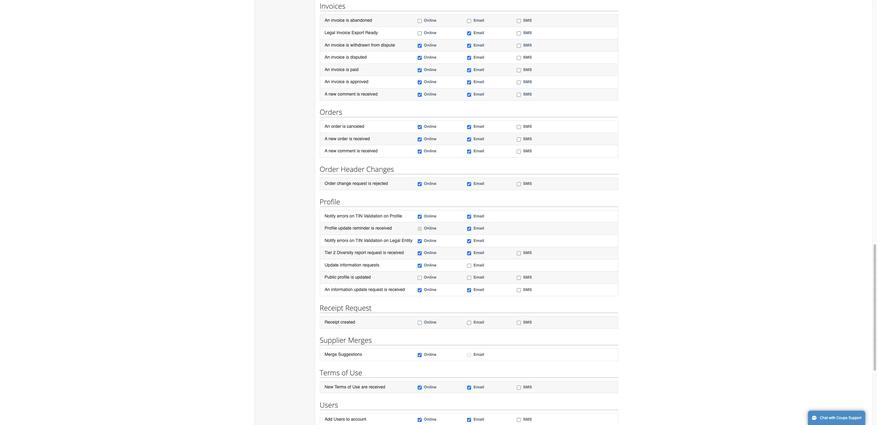Task type: describe. For each thing, give the bounding box(es) containing it.
receipt request
[[320, 303, 372, 313]]

1 email from the top
[[474, 18, 484, 23]]

0 vertical spatial users
[[320, 401, 338, 411]]

an order is canceled
[[325, 124, 364, 129]]

chat
[[820, 417, 828, 421]]

header
[[341, 164, 365, 174]]

change
[[337, 181, 351, 186]]

an for an order is canceled
[[325, 124, 330, 129]]

an for an invoice is disputed
[[325, 55, 330, 60]]

changes
[[367, 164, 394, 174]]

abandoned
[[350, 18, 372, 23]]

4 online from the top
[[424, 55, 437, 60]]

7 sms from the top
[[523, 92, 532, 97]]

19 email from the top
[[474, 320, 484, 325]]

2 email from the top
[[474, 30, 484, 35]]

1 vertical spatial use
[[352, 385, 360, 390]]

profile update reminder is received
[[325, 226, 392, 231]]

13 sms from the top
[[523, 276, 532, 280]]

1 vertical spatial terms
[[335, 385, 346, 390]]

ready
[[365, 30, 378, 35]]

4 sms from the top
[[523, 55, 532, 60]]

coupa
[[837, 417, 848, 421]]

1 a new comment is received from the top
[[325, 92, 378, 97]]

order for order header changes
[[320, 164, 339, 174]]

2 a from the top
[[325, 136, 328, 141]]

9 email from the top
[[474, 137, 484, 141]]

validation for profile
[[364, 214, 383, 219]]

10 online from the top
[[424, 149, 437, 154]]

1 vertical spatial update
[[354, 288, 367, 293]]

21 email from the top
[[474, 385, 484, 390]]

an for an invoice is abandoned
[[325, 18, 330, 23]]

notify errors on tin validation on legal entity
[[325, 238, 413, 243]]

created
[[341, 320, 355, 325]]

2 online from the top
[[424, 30, 437, 35]]

0 vertical spatial request
[[353, 181, 367, 186]]

16 sms from the top
[[523, 385, 532, 390]]

3 new from the top
[[329, 149, 337, 154]]

updated
[[355, 275, 371, 280]]

7 email from the top
[[474, 92, 484, 97]]

are
[[361, 385, 368, 390]]

15 email from the top
[[474, 251, 484, 256]]

requests
[[363, 263, 379, 268]]

1 vertical spatial order
[[338, 136, 348, 141]]

notify for notify errors on tin validation on legal entity
[[325, 238, 336, 243]]

a new order is received
[[325, 136, 370, 141]]

to
[[346, 418, 350, 423]]

12 sms from the top
[[523, 251, 532, 256]]

12 online from the top
[[424, 214, 437, 219]]

an invoice is paid
[[325, 67, 359, 72]]

2 comment from the top
[[338, 149, 356, 154]]

10 sms from the top
[[523, 149, 532, 154]]

6 sms from the top
[[523, 80, 532, 84]]

2
[[333, 251, 336, 256]]

an invoice is approved
[[325, 79, 369, 84]]

merge suggestions
[[325, 353, 362, 358]]

an for an invoice is withdrawn from dispute
[[325, 42, 330, 47]]

information for update
[[340, 263, 362, 268]]

10 email from the top
[[474, 149, 484, 154]]

on down "profile update reminder is received"
[[350, 238, 354, 243]]

14 sms from the top
[[523, 288, 532, 293]]

orders
[[320, 107, 342, 117]]

2 new from the top
[[329, 136, 337, 141]]

withdrawn
[[350, 42, 370, 47]]

an invoice is withdrawn from dispute
[[325, 42, 395, 47]]

public
[[325, 275, 337, 280]]

13 online from the top
[[424, 226, 437, 231]]

19 online from the top
[[424, 320, 437, 325]]

1 comment from the top
[[338, 92, 356, 97]]

merge
[[325, 353, 337, 358]]

4 email from the top
[[474, 55, 484, 60]]

reminder
[[353, 226, 370, 231]]

7 online from the top
[[424, 92, 437, 97]]

20 email from the top
[[474, 353, 484, 358]]

on left entity at left bottom
[[384, 238, 389, 243]]

invoice for withdrawn
[[331, 42, 345, 47]]

0 vertical spatial order
[[331, 124, 341, 129]]

3 sms from the top
[[523, 43, 532, 47]]

20 online from the top
[[424, 353, 437, 358]]

6 online from the top
[[424, 80, 437, 84]]

an for an invoice is paid
[[325, 67, 330, 72]]

order for order change request is rejected
[[325, 181, 336, 186]]

approved
[[350, 79, 369, 84]]

merges
[[348, 336, 372, 346]]

9 sms from the top
[[523, 137, 532, 141]]

1 sms from the top
[[523, 18, 532, 23]]

notify errors on tin validation on profile
[[325, 214, 402, 219]]

1 vertical spatial users
[[334, 418, 345, 423]]

tier
[[325, 251, 332, 256]]

5 sms from the top
[[523, 67, 532, 72]]

an for an information update request is received
[[325, 288, 330, 293]]

1 new from the top
[[329, 92, 337, 97]]

suggestions
[[338, 353, 362, 358]]

15 sms from the top
[[523, 320, 532, 325]]

information for an
[[331, 288, 353, 293]]

14 online from the top
[[424, 239, 437, 243]]

request
[[345, 303, 372, 313]]

22 email from the top
[[474, 418, 484, 423]]

chat with coupa support
[[820, 417, 862, 421]]

6 email from the top
[[474, 80, 484, 84]]

invoice for approved
[[331, 79, 345, 84]]

16 email from the top
[[474, 263, 484, 268]]

16 online from the top
[[424, 263, 437, 268]]

public profile is updated
[[325, 275, 371, 280]]

rejected
[[373, 181, 388, 186]]

order header changes
[[320, 164, 394, 174]]

0 vertical spatial use
[[350, 368, 362, 378]]

8 sms from the top
[[523, 124, 532, 129]]

invoice for disputed
[[331, 55, 345, 60]]



Task type: locate. For each thing, give the bounding box(es) containing it.
9 online from the top
[[424, 137, 437, 141]]

support
[[849, 417, 862, 421]]

2 sms from the top
[[523, 30, 532, 35]]

a down an order is canceled
[[325, 136, 328, 141]]

0 vertical spatial update
[[338, 226, 352, 231]]

2 tin from the top
[[356, 238, 363, 243]]

sms
[[523, 18, 532, 23], [523, 30, 532, 35], [523, 43, 532, 47], [523, 55, 532, 60], [523, 67, 532, 72], [523, 80, 532, 84], [523, 92, 532, 97], [523, 124, 532, 129], [523, 137, 532, 141], [523, 149, 532, 154], [523, 182, 532, 186], [523, 251, 532, 256], [523, 276, 532, 280], [523, 288, 532, 293], [523, 320, 532, 325], [523, 385, 532, 390], [523, 418, 532, 423]]

on
[[350, 214, 354, 219], [384, 214, 389, 219], [350, 238, 354, 243], [384, 238, 389, 243]]

receipt for receipt created
[[325, 320, 339, 325]]

profile
[[338, 275, 350, 280]]

2 vertical spatial a
[[325, 149, 328, 154]]

receipt left created
[[325, 320, 339, 325]]

1 invoice from the top
[[331, 18, 345, 23]]

1 vertical spatial validation
[[364, 238, 383, 243]]

comment down an invoice is approved
[[338, 92, 356, 97]]

an down an invoice is paid
[[325, 79, 330, 84]]

email
[[474, 18, 484, 23], [474, 30, 484, 35], [474, 43, 484, 47], [474, 55, 484, 60], [474, 67, 484, 72], [474, 80, 484, 84], [474, 92, 484, 97], [474, 124, 484, 129], [474, 137, 484, 141], [474, 149, 484, 154], [474, 182, 484, 186], [474, 214, 484, 219], [474, 226, 484, 231], [474, 239, 484, 243], [474, 251, 484, 256], [474, 263, 484, 268], [474, 276, 484, 280], [474, 288, 484, 293], [474, 320, 484, 325], [474, 353, 484, 358], [474, 385, 484, 390], [474, 418, 484, 423]]

invoice for abandoned
[[331, 18, 345, 23]]

1 vertical spatial profile
[[390, 214, 402, 219]]

update information requests
[[325, 263, 379, 268]]

1 vertical spatial receipt
[[325, 320, 339, 325]]

entity
[[402, 238, 413, 243]]

legal invoice export ready
[[325, 30, 378, 35]]

2 invoice from the top
[[331, 42, 345, 47]]

2 an from the top
[[325, 42, 330, 47]]

invoice
[[337, 30, 350, 35]]

receipt created
[[325, 320, 355, 325]]

from
[[371, 42, 380, 47]]

add
[[325, 418, 332, 423]]

0 vertical spatial receipt
[[320, 303, 344, 313]]

0 vertical spatial a new comment is received
[[325, 92, 378, 97]]

1 vertical spatial errors
[[337, 238, 348, 243]]

11 online from the top
[[424, 182, 437, 186]]

0 vertical spatial information
[[340, 263, 362, 268]]

receipt
[[320, 303, 344, 313], [325, 320, 339, 325]]

supplier merges
[[320, 336, 372, 346]]

tier 2 diversity report request is received
[[325, 251, 404, 256]]

0 vertical spatial profile
[[320, 197, 340, 207]]

5 invoice from the top
[[331, 79, 345, 84]]

3 an from the top
[[325, 55, 330, 60]]

new
[[325, 385, 333, 390]]

order left "change"
[[325, 181, 336, 186]]

legal
[[325, 30, 335, 35], [390, 238, 401, 243]]

None checkbox
[[418, 19, 422, 23], [467, 19, 471, 23], [467, 31, 471, 35], [517, 31, 521, 35], [467, 56, 471, 60], [418, 81, 422, 85], [467, 81, 471, 85], [467, 93, 471, 97], [517, 93, 521, 97], [517, 150, 521, 154], [467, 182, 471, 187], [517, 182, 521, 187], [418, 215, 422, 219], [467, 215, 471, 219], [418, 227, 422, 231], [467, 227, 471, 231], [467, 240, 471, 244], [418, 252, 422, 256], [418, 277, 422, 281], [418, 321, 422, 325], [467, 321, 471, 325], [467, 386, 471, 390], [517, 386, 521, 390], [418, 419, 422, 423], [467, 419, 471, 423], [418, 19, 422, 23], [467, 19, 471, 23], [467, 31, 471, 35], [517, 31, 521, 35], [467, 56, 471, 60], [418, 81, 422, 85], [467, 81, 471, 85], [467, 93, 471, 97], [517, 93, 521, 97], [517, 150, 521, 154], [467, 182, 471, 187], [517, 182, 521, 187], [418, 215, 422, 219], [467, 215, 471, 219], [418, 227, 422, 231], [467, 227, 471, 231], [467, 240, 471, 244], [418, 252, 422, 256], [418, 277, 422, 281], [418, 321, 422, 325], [467, 321, 471, 325], [467, 386, 471, 390], [517, 386, 521, 390], [418, 419, 422, 423], [467, 419, 471, 423]]

profile
[[320, 197, 340, 207], [390, 214, 402, 219], [325, 226, 337, 231]]

validation up the tier 2 diversity report request is received
[[364, 238, 383, 243]]

tin up "profile update reminder is received"
[[356, 214, 363, 219]]

terms up the new
[[320, 368, 340, 378]]

errors for notify errors on tin validation on legal entity
[[337, 238, 348, 243]]

of up new terms of use are received
[[342, 368, 348, 378]]

update left reminder
[[338, 226, 352, 231]]

users up the add
[[320, 401, 338, 411]]

notify up the tier at left bottom
[[325, 238, 336, 243]]

2 vertical spatial request
[[369, 288, 383, 293]]

request
[[353, 181, 367, 186], [367, 251, 382, 256], [369, 288, 383, 293]]

paid
[[350, 67, 359, 72]]

errors for notify errors on tin validation on profile
[[337, 214, 348, 219]]

canceled
[[347, 124, 364, 129]]

22 online from the top
[[424, 418, 437, 423]]

a new comment is received down a new order is received
[[325, 149, 378, 154]]

2 validation from the top
[[364, 238, 383, 243]]

an up an invoice is disputed
[[325, 42, 330, 47]]

errors
[[337, 214, 348, 219], [337, 238, 348, 243]]

1 vertical spatial new
[[329, 136, 337, 141]]

order down an order is canceled
[[338, 136, 348, 141]]

an
[[325, 18, 330, 23], [325, 42, 330, 47], [325, 55, 330, 60], [325, 67, 330, 72], [325, 79, 330, 84], [325, 124, 330, 129], [325, 288, 330, 293]]

tin for profile
[[356, 214, 363, 219]]

receipt up receipt created
[[320, 303, 344, 313]]

17 sms from the top
[[523, 418, 532, 423]]

11 email from the top
[[474, 182, 484, 186]]

new terms of use are received
[[325, 385, 385, 390]]

profile up entity at left bottom
[[390, 214, 402, 219]]

0 vertical spatial of
[[342, 368, 348, 378]]

chat with coupa support button
[[808, 412, 866, 426]]

on up "profile update reminder is received"
[[350, 214, 354, 219]]

users left to
[[334, 418, 345, 423]]

invoice for paid
[[331, 67, 345, 72]]

an invoice is abandoned
[[325, 18, 372, 23]]

2 notify from the top
[[325, 238, 336, 243]]

1 vertical spatial a new comment is received
[[325, 149, 378, 154]]

use up new terms of use are received
[[350, 368, 362, 378]]

12 email from the top
[[474, 214, 484, 219]]

invoices
[[320, 1, 346, 11]]

None checkbox
[[517, 19, 521, 23], [418, 31, 422, 35], [418, 44, 422, 48], [467, 44, 471, 48], [517, 44, 521, 48], [418, 56, 422, 60], [517, 56, 521, 60], [418, 68, 422, 72], [467, 68, 471, 72], [517, 68, 521, 72], [517, 81, 521, 85], [418, 93, 422, 97], [418, 125, 422, 129], [467, 125, 471, 129], [517, 125, 521, 129], [418, 138, 422, 142], [467, 138, 471, 142], [517, 138, 521, 142], [418, 150, 422, 154], [467, 150, 471, 154], [418, 182, 422, 187], [418, 240, 422, 244], [467, 252, 471, 256], [517, 252, 521, 256], [418, 264, 422, 268], [467, 264, 471, 268], [467, 277, 471, 281], [517, 277, 521, 281], [418, 289, 422, 293], [467, 289, 471, 293], [517, 289, 521, 293], [517, 321, 521, 325], [418, 354, 422, 358], [467, 354, 471, 358], [418, 386, 422, 390], [517, 419, 521, 423], [517, 19, 521, 23], [418, 31, 422, 35], [418, 44, 422, 48], [467, 44, 471, 48], [517, 44, 521, 48], [418, 56, 422, 60], [517, 56, 521, 60], [418, 68, 422, 72], [467, 68, 471, 72], [517, 68, 521, 72], [517, 81, 521, 85], [418, 93, 422, 97], [418, 125, 422, 129], [467, 125, 471, 129], [517, 125, 521, 129], [418, 138, 422, 142], [467, 138, 471, 142], [517, 138, 521, 142], [418, 150, 422, 154], [467, 150, 471, 154], [418, 182, 422, 187], [418, 240, 422, 244], [467, 252, 471, 256], [517, 252, 521, 256], [418, 264, 422, 268], [467, 264, 471, 268], [467, 277, 471, 281], [517, 277, 521, 281], [418, 289, 422, 293], [467, 289, 471, 293], [517, 289, 521, 293], [517, 321, 521, 325], [418, 354, 422, 358], [467, 354, 471, 358], [418, 386, 422, 390], [517, 419, 521, 423]]

order down orders
[[331, 124, 341, 129]]

users
[[320, 401, 338, 411], [334, 418, 345, 423]]

received
[[361, 92, 378, 97], [354, 136, 370, 141], [361, 149, 378, 154], [376, 226, 392, 231], [387, 251, 404, 256], [389, 288, 405, 293], [369, 385, 385, 390]]

1 vertical spatial information
[[331, 288, 353, 293]]

terms
[[320, 368, 340, 378], [335, 385, 346, 390]]

5 an from the top
[[325, 79, 330, 84]]

0 vertical spatial tin
[[356, 214, 363, 219]]

information up public profile is updated
[[340, 263, 362, 268]]

notify up "profile update reminder is received"
[[325, 214, 336, 219]]

a up orders
[[325, 92, 328, 97]]

0 vertical spatial order
[[320, 164, 339, 174]]

an up an invoice is paid
[[325, 55, 330, 60]]

supplier
[[320, 336, 346, 346]]

comment
[[338, 92, 356, 97], [338, 149, 356, 154]]

notify for notify errors on tin validation on profile
[[325, 214, 336, 219]]

7 an from the top
[[325, 288, 330, 293]]

is
[[346, 18, 349, 23], [346, 42, 349, 47], [346, 55, 349, 60], [346, 67, 349, 72], [346, 79, 349, 84], [357, 92, 360, 97], [343, 124, 346, 129], [349, 136, 352, 141], [357, 149, 360, 154], [368, 181, 371, 186], [371, 226, 374, 231], [383, 251, 386, 256], [351, 275, 354, 280], [384, 288, 387, 293]]

diversity
[[337, 251, 354, 256]]

information down profile
[[331, 288, 353, 293]]

1 vertical spatial order
[[325, 181, 336, 186]]

with
[[829, 417, 836, 421]]

13 email from the top
[[474, 226, 484, 231]]

1 vertical spatial legal
[[390, 238, 401, 243]]

4 invoice from the top
[[331, 67, 345, 72]]

comment down a new order is received
[[338, 149, 356, 154]]

new up orders
[[329, 92, 337, 97]]

terms right the new
[[335, 385, 346, 390]]

legal left entity at left bottom
[[390, 238, 401, 243]]

tin down "profile update reminder is received"
[[356, 238, 363, 243]]

account
[[351, 418, 366, 423]]

0 vertical spatial validation
[[364, 214, 383, 219]]

an information update request is received
[[325, 288, 405, 293]]

report
[[355, 251, 366, 256]]

5 online from the top
[[424, 67, 437, 72]]

an invoice is disputed
[[325, 55, 367, 60]]

order change request is rejected
[[325, 181, 388, 186]]

1 vertical spatial request
[[367, 251, 382, 256]]

notify
[[325, 214, 336, 219], [325, 238, 336, 243]]

3 a from the top
[[325, 149, 328, 154]]

8 online from the top
[[424, 124, 437, 129]]

of left are
[[348, 385, 351, 390]]

15 online from the top
[[424, 251, 437, 256]]

an down public
[[325, 288, 330, 293]]

2 vertical spatial profile
[[325, 226, 337, 231]]

a down a new order is received
[[325, 149, 328, 154]]

21 online from the top
[[424, 385, 437, 390]]

new down an order is canceled
[[329, 136, 337, 141]]

1 vertical spatial tin
[[356, 238, 363, 243]]

1 notify from the top
[[325, 214, 336, 219]]

order up "change"
[[320, 164, 339, 174]]

18 online from the top
[[424, 288, 437, 293]]

of
[[342, 368, 348, 378], [348, 385, 351, 390]]

profile for profile update reminder is received
[[325, 226, 337, 231]]

0 horizontal spatial legal
[[325, 30, 335, 35]]

tin for legal
[[356, 238, 363, 243]]

1 errors from the top
[[337, 214, 348, 219]]

an for an invoice is approved
[[325, 79, 330, 84]]

errors up diversity
[[337, 238, 348, 243]]

use
[[350, 368, 362, 378], [352, 385, 360, 390]]

0 vertical spatial errors
[[337, 214, 348, 219]]

legal left the invoice
[[325, 30, 335, 35]]

new
[[329, 92, 337, 97], [329, 136, 337, 141], [329, 149, 337, 154]]

0 vertical spatial legal
[[325, 30, 335, 35]]

8 email from the top
[[474, 124, 484, 129]]

an down orders
[[325, 124, 330, 129]]

on up notify errors on tin validation on legal entity
[[384, 214, 389, 219]]

profile for profile
[[320, 197, 340, 207]]

an down invoices
[[325, 18, 330, 23]]

1 online from the top
[[424, 18, 437, 23]]

3 invoice from the top
[[331, 55, 345, 60]]

1 vertical spatial notify
[[325, 238, 336, 243]]

request down the order header changes
[[353, 181, 367, 186]]

11 sms from the top
[[523, 182, 532, 186]]

1 vertical spatial comment
[[338, 149, 356, 154]]

update
[[338, 226, 352, 231], [354, 288, 367, 293]]

2 vertical spatial new
[[329, 149, 337, 154]]

order
[[320, 164, 339, 174], [325, 181, 336, 186]]

invoice up the invoice
[[331, 18, 345, 23]]

14 email from the top
[[474, 239, 484, 243]]

update down updated at the bottom of the page
[[354, 288, 367, 293]]

0 vertical spatial new
[[329, 92, 337, 97]]

17 email from the top
[[474, 276, 484, 280]]

0 vertical spatial a
[[325, 92, 328, 97]]

validation for legal
[[364, 238, 383, 243]]

6 an from the top
[[325, 124, 330, 129]]

1 an from the top
[[325, 18, 330, 23]]

dispute
[[381, 42, 395, 47]]

5 email from the top
[[474, 67, 484, 72]]

1 vertical spatial a
[[325, 136, 328, 141]]

receipt for receipt request
[[320, 303, 344, 313]]

0 vertical spatial comment
[[338, 92, 356, 97]]

invoice up an invoice is paid
[[331, 55, 345, 60]]

online
[[424, 18, 437, 23], [424, 30, 437, 35], [424, 43, 437, 47], [424, 55, 437, 60], [424, 67, 437, 72], [424, 80, 437, 84], [424, 92, 437, 97], [424, 124, 437, 129], [424, 137, 437, 141], [424, 149, 437, 154], [424, 182, 437, 186], [424, 214, 437, 219], [424, 226, 437, 231], [424, 239, 437, 243], [424, 251, 437, 256], [424, 263, 437, 268], [424, 276, 437, 280], [424, 288, 437, 293], [424, 320, 437, 325], [424, 353, 437, 358], [424, 385, 437, 390], [424, 418, 437, 423]]

4 an from the top
[[325, 67, 330, 72]]

18 email from the top
[[474, 288, 484, 293]]

0 vertical spatial terms
[[320, 368, 340, 378]]

information
[[340, 263, 362, 268], [331, 288, 353, 293]]

1 a from the top
[[325, 92, 328, 97]]

17 online from the top
[[424, 276, 437, 280]]

disputed
[[350, 55, 367, 60]]

tin
[[356, 214, 363, 219], [356, 238, 363, 243]]

errors up "profile update reminder is received"
[[337, 214, 348, 219]]

a
[[325, 92, 328, 97], [325, 136, 328, 141], [325, 149, 328, 154]]

terms of use
[[320, 368, 362, 378]]

invoice down an invoice is disputed
[[331, 67, 345, 72]]

update
[[325, 263, 339, 268]]

1 tin from the top
[[356, 214, 363, 219]]

request down updated at the bottom of the page
[[369, 288, 383, 293]]

invoice down the invoice
[[331, 42, 345, 47]]

invoice down an invoice is paid
[[331, 79, 345, 84]]

a new comment is received down an invoice is approved
[[325, 92, 378, 97]]

a new comment is received
[[325, 92, 378, 97], [325, 149, 378, 154]]

validation
[[364, 214, 383, 219], [364, 238, 383, 243]]

invoice
[[331, 18, 345, 23], [331, 42, 345, 47], [331, 55, 345, 60], [331, 67, 345, 72], [331, 79, 345, 84]]

1 vertical spatial of
[[348, 385, 351, 390]]

add users to account
[[325, 418, 366, 423]]

3 online from the top
[[424, 43, 437, 47]]

profile up the tier at left bottom
[[325, 226, 337, 231]]

1 horizontal spatial legal
[[390, 238, 401, 243]]

1 validation from the top
[[364, 214, 383, 219]]

use left are
[[352, 385, 360, 390]]

an down an invoice is disputed
[[325, 67, 330, 72]]

0 horizontal spatial update
[[338, 226, 352, 231]]

2 errors from the top
[[337, 238, 348, 243]]

2 a new comment is received from the top
[[325, 149, 378, 154]]

1 horizontal spatial update
[[354, 288, 367, 293]]

request up requests
[[367, 251, 382, 256]]

order
[[331, 124, 341, 129], [338, 136, 348, 141]]

validation up reminder
[[364, 214, 383, 219]]

0 vertical spatial notify
[[325, 214, 336, 219]]

export
[[352, 30, 364, 35]]

profile down "change"
[[320, 197, 340, 207]]

new down a new order is received
[[329, 149, 337, 154]]

3 email from the top
[[474, 43, 484, 47]]



Task type: vqa. For each thing, say whether or not it's contained in the screenshot.
the customers to the bottom
no



